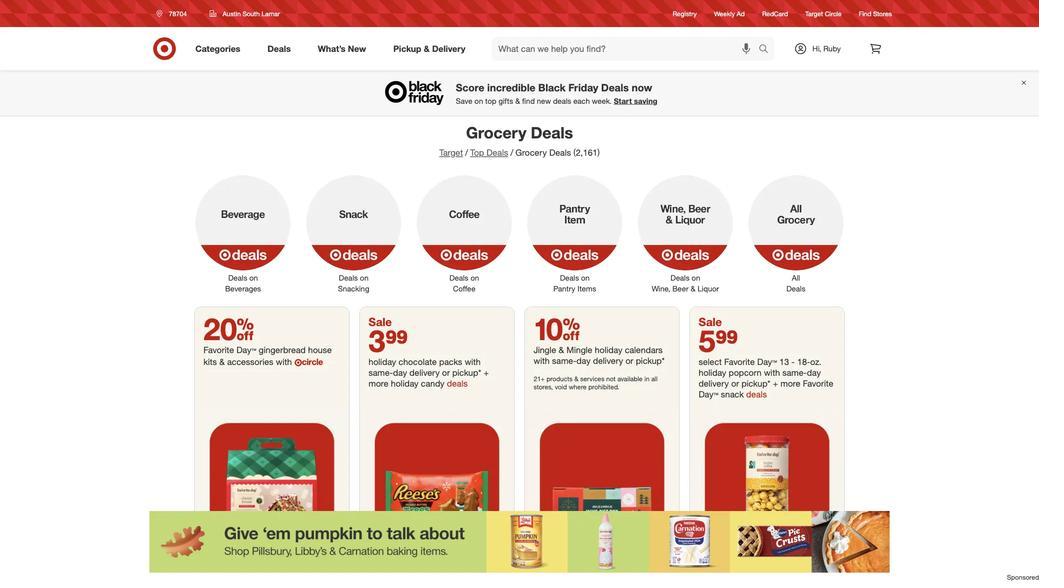 Task type: locate. For each thing, give the bounding box(es) containing it.
registry link
[[673, 9, 697, 18]]

house
[[308, 345, 332, 356]]

delivery up ™ snack
[[699, 379, 730, 389]]

sale down snacking
[[369, 315, 392, 329]]

0 vertical spatial target
[[806, 9, 824, 18]]

pickup* inside '13 - 18-oz. holiday popcorn with same-day delivery or pickup* + more favorite day'
[[742, 379, 771, 389]]

new
[[537, 96, 551, 106]]

deals inside score incredible black friday deals now save on top gifts & find new deals each week. start saving
[[554, 96, 572, 106]]

on up the items
[[582, 274, 590, 283]]

holiday right mingle
[[595, 345, 623, 356]]

on inside deals on wine, beer & liquor
[[692, 274, 701, 283]]

2 horizontal spatial deals
[[747, 389, 768, 400]]

coffee
[[453, 284, 476, 294]]

delivery up not
[[593, 356, 624, 366]]

hi, ruby
[[813, 44, 842, 53]]

1 horizontal spatial sale
[[699, 315, 723, 329]]

favorite
[[204, 345, 234, 356], [804, 379, 834, 389]]

not
[[607, 375, 616, 383]]

find
[[523, 96, 535, 106]]

1 horizontal spatial more
[[781, 379, 801, 389]]

deals up snacking
[[339, 274, 358, 283]]

categories link
[[186, 37, 254, 61]]

friday
[[569, 81, 599, 94]]

on inside deals on beverages
[[250, 274, 258, 283]]

or down calendars
[[626, 356, 634, 366]]

more inside holiday chocolate packs with same-day delivery or pickup* + more holiday candy
[[369, 379, 389, 389]]

& right kits
[[219, 357, 225, 367]]

1 horizontal spatial deals
[[554, 96, 572, 106]]

0 horizontal spatial deals
[[447, 379, 468, 389]]

1 more from the left
[[369, 379, 389, 389]]

saving
[[635, 96, 658, 106]]

or for 13
[[732, 379, 740, 389]]

1 horizontal spatial favorite
[[804, 379, 834, 389]]

sale down liquor
[[699, 315, 723, 329]]

each
[[574, 96, 590, 106]]

0 vertical spatial ™
[[252, 345, 257, 356]]

pickup*
[[636, 356, 665, 366], [453, 368, 482, 378], [742, 379, 771, 389]]

deals up 'beer'
[[671, 274, 690, 283]]

day
[[577, 356, 591, 366], [393, 368, 407, 378], [808, 368, 822, 378]]

deals up pantry
[[560, 274, 580, 283]]

holiday
[[595, 345, 623, 356], [369, 357, 397, 368], [699, 368, 727, 378], [391, 379, 419, 389]]

top
[[486, 96, 497, 106]]

advertisement region
[[0, 512, 1040, 574]]

gifts
[[499, 96, 514, 106]]

candy
[[421, 379, 445, 389]]

0 horizontal spatial day
[[393, 368, 407, 378]]

on inside deals on pantry items
[[582, 274, 590, 283]]

™ for favorite day ™
[[252, 345, 257, 356]]

deals right snack
[[747, 389, 768, 400]]

day for 10
[[577, 356, 591, 366]]

& left services
[[575, 375, 579, 383]]

& right jingle
[[559, 345, 565, 356]]

deals on wine, beer & liquor
[[652, 274, 720, 294]]

with right packs
[[465, 357, 481, 368]]

on for deals on beverages
[[250, 274, 258, 283]]

1 horizontal spatial /
[[511, 148, 514, 158]]

day inside '13 - 18-oz. holiday popcorn with same-day delivery or pickup* + more favorite day'
[[808, 368, 822, 378]]

on inside deals on coffee
[[471, 274, 480, 283]]

0 horizontal spatial /
[[466, 148, 468, 158]]

0 horizontal spatial 99
[[386, 323, 408, 360]]

+
[[484, 368, 489, 378], [774, 379, 779, 389]]

day down oz.
[[808, 368, 822, 378]]

& inside "link"
[[424, 43, 430, 54]]

day down the chocolate
[[393, 368, 407, 378]]

13
[[780, 357, 790, 368]]

black
[[539, 81, 566, 94]]

holiday down select favorite
[[699, 368, 727, 378]]

& left find
[[516, 96, 521, 106]]

deals up beverages
[[228, 274, 247, 283]]

& right pickup
[[424, 43, 430, 54]]

delivery down the chocolate
[[410, 368, 440, 378]]

popcorn
[[729, 368, 762, 378]]

-
[[792, 357, 796, 368]]

0 horizontal spatial more
[[369, 379, 389, 389]]

mingle
[[567, 345, 593, 356]]

What can we help you find? suggestions appear below search field
[[492, 37, 762, 61]]

/ left top
[[466, 148, 468, 158]]

1 horizontal spatial or
[[626, 356, 634, 366]]

circle
[[302, 357, 323, 367]]

holiday chocolate packs with same-day delivery or pickup* + more holiday candy
[[369, 357, 489, 389]]

or for 10
[[626, 356, 634, 366]]

2 99 from the left
[[716, 323, 739, 360]]

all deals
[[787, 274, 806, 294]]

find stores link
[[860, 9, 893, 18]]

1 horizontal spatial 99
[[716, 323, 739, 360]]

1 vertical spatial favorite
[[804, 379, 834, 389]]

grocery up top deals 'link'
[[466, 123, 527, 142]]

on left top
[[475, 96, 484, 106]]

prohibited.
[[589, 383, 620, 392]]

pickup* down the popcorn
[[742, 379, 771, 389]]

99
[[386, 323, 408, 360], [716, 323, 739, 360]]

pickup* for 10
[[636, 356, 665, 366]]

favorite day ™
[[204, 345, 257, 356]]

21+ products & services not available in all stores, void where prohibited.
[[534, 375, 658, 392]]

day for 13
[[808, 368, 822, 378]]

1 horizontal spatial pickup*
[[636, 356, 665, 366]]

2 vertical spatial ™
[[714, 389, 719, 400]]

select favorite
[[699, 357, 756, 368]]

1 vertical spatial target
[[440, 148, 463, 158]]

0 horizontal spatial pickup*
[[453, 368, 482, 378]]

2 horizontal spatial or
[[732, 379, 740, 389]]

/ right top deals 'link'
[[511, 148, 514, 158]]

deals down black
[[554, 96, 572, 106]]

day inside '10 jingle & mingle holiday calendars with same-day delivery or pickup*'
[[577, 356, 591, 366]]

deals down all
[[787, 284, 806, 294]]

day down mingle
[[577, 356, 591, 366]]

10 jingle & mingle holiday calendars with same-day delivery or pickup*
[[534, 311, 665, 366]]

0 horizontal spatial or
[[442, 368, 450, 378]]

jingle
[[534, 345, 557, 356]]

2 horizontal spatial ™
[[773, 357, 778, 368]]

sale
[[369, 315, 392, 329], [699, 315, 723, 329]]

pickup* down packs
[[453, 368, 482, 378]]

78704 button
[[149, 4, 198, 23]]

1 vertical spatial day
[[758, 357, 773, 368]]

0 horizontal spatial favorite
[[204, 345, 234, 356]]

2 horizontal spatial day
[[758, 357, 773, 368]]

target left top
[[440, 148, 463, 158]]

™ left snack
[[714, 389, 719, 400]]

1 horizontal spatial same-
[[553, 356, 577, 366]]

on inside score incredible black friday deals now save on top gifts & find new deals each week. start saving
[[475, 96, 484, 106]]

deals down packs
[[447, 379, 468, 389]]

liquor
[[698, 284, 720, 294]]

deals up coffee
[[450, 274, 469, 283]]

& inside 21+ products & services not available in all stores, void where prohibited.
[[575, 375, 579, 383]]

day left snack
[[699, 389, 714, 400]]

1 horizontal spatial day
[[577, 356, 591, 366]]

same- inside '13 - 18-oz. holiday popcorn with same-day delivery or pickup* + more favorite day'
[[783, 368, 808, 378]]

what's
[[318, 43, 346, 54]]

™ up the accessories
[[252, 345, 257, 356]]

1 horizontal spatial +
[[774, 379, 779, 389]]

0 horizontal spatial ™
[[252, 345, 257, 356]]

2 vertical spatial day
[[699, 389, 714, 400]]

on up coffee
[[471, 274, 480, 283]]

more down -
[[781, 379, 801, 389]]

or up snack
[[732, 379, 740, 389]]

deals up start
[[602, 81, 629, 94]]

deals for 3 99
[[447, 379, 468, 389]]

1 / from the left
[[466, 148, 468, 158]]

with down jingle
[[534, 356, 550, 366]]

or inside '13 - 18-oz. holiday popcorn with same-day delivery or pickup* + more favorite day'
[[732, 379, 740, 389]]

with inside gingerbread house kits & accessories with
[[276, 357, 292, 367]]

on for deals on pantry items
[[582, 274, 590, 283]]

grocery right top deals 'link'
[[516, 148, 547, 158]]

0 vertical spatial grocery
[[466, 123, 527, 142]]

deals inside deals on coffee
[[450, 274, 469, 283]]

on up snacking
[[360, 274, 369, 283]]

same- for 13
[[783, 368, 808, 378]]

on inside the deals on snacking
[[360, 274, 369, 283]]

1 horizontal spatial target
[[806, 9, 824, 18]]

& inside deals on wine, beer & liquor
[[691, 284, 696, 294]]

holiday down the chocolate
[[391, 379, 419, 389]]

0 horizontal spatial same-
[[369, 368, 393, 378]]

0 vertical spatial favorite
[[204, 345, 234, 356]]

deals inside deals on beverages
[[228, 274, 247, 283]]

or inside '10 jingle & mingle holiday calendars with same-day delivery or pickup*'
[[626, 356, 634, 366]]

/
[[466, 148, 468, 158], [511, 148, 514, 158]]

2 horizontal spatial day
[[808, 368, 822, 378]]

items
[[578, 284, 597, 294]]

redcard link
[[763, 9, 789, 18]]

2 horizontal spatial pickup*
[[742, 379, 771, 389]]

with
[[534, 356, 550, 366], [276, 357, 292, 367], [465, 357, 481, 368], [765, 368, 781, 378]]

5
[[699, 323, 716, 360]]

0 horizontal spatial sale
[[369, 315, 392, 329]]

day
[[237, 345, 252, 356], [758, 357, 773, 368], [699, 389, 714, 400]]

2 more from the left
[[781, 379, 801, 389]]

0 vertical spatial day
[[237, 345, 252, 356]]

target inside grocery deals target / top deals / grocery deals (2,161)
[[440, 148, 463, 158]]

2 sale from the left
[[699, 315, 723, 329]]

or down packs
[[442, 368, 450, 378]]

services
[[581, 375, 605, 383]]

delivery inside '13 - 18-oz. holiday popcorn with same-day delivery or pickup* + more favorite day'
[[699, 379, 730, 389]]

delivery
[[432, 43, 466, 54]]

deals down new
[[531, 123, 574, 142]]

same- inside '10 jingle & mingle holiday calendars with same-day delivery or pickup*'
[[553, 356, 577, 366]]

with down the 13
[[765, 368, 781, 378]]

target left circle
[[806, 9, 824, 18]]

more down 3 at left
[[369, 379, 389, 389]]

™ left the 13
[[773, 357, 778, 368]]

delivery inside '10 jingle & mingle holiday calendars with same-day delivery or pickup*'
[[593, 356, 624, 366]]

find
[[860, 9, 872, 18]]

& inside score incredible black friday deals now save on top gifts & find new deals each week. start saving
[[516, 96, 521, 106]]

deals on coffee
[[450, 274, 480, 294]]

1 horizontal spatial day
[[699, 389, 714, 400]]

on
[[475, 96, 484, 106], [250, 274, 258, 283], [360, 274, 369, 283], [471, 274, 480, 283], [582, 274, 590, 283], [692, 274, 701, 283]]

deals
[[554, 96, 572, 106], [447, 379, 468, 389], [747, 389, 768, 400]]

pickup* down calendars
[[636, 356, 665, 366]]

2 horizontal spatial delivery
[[699, 379, 730, 389]]

oz.
[[811, 357, 822, 368]]

same- down 3 at left
[[369, 368, 393, 378]]

& right 'beer'
[[691, 284, 696, 294]]

1 sale from the left
[[369, 315, 392, 329]]

favorite down oz.
[[804, 379, 834, 389]]

grocery
[[466, 123, 527, 142], [516, 148, 547, 158]]

day up the accessories
[[237, 345, 252, 356]]

on up beverages
[[250, 274, 258, 283]]

deals link
[[258, 37, 305, 61]]

pickup* inside holiday chocolate packs with same-day delivery or pickup* + more holiday candy
[[453, 368, 482, 378]]

deals inside deals on wine, beer & liquor
[[671, 274, 690, 283]]

on up liquor
[[692, 274, 701, 283]]

target circle link
[[806, 9, 842, 18]]

0 horizontal spatial +
[[484, 368, 489, 378]]

0 horizontal spatial day
[[237, 345, 252, 356]]

78704
[[169, 9, 187, 18]]

lamar
[[262, 9, 280, 18]]

& inside '10 jingle & mingle holiday calendars with same-day delivery or pickup*'
[[559, 345, 565, 356]]

gingerbread
[[259, 345, 306, 356]]

1 vertical spatial ™
[[773, 357, 778, 368]]

same- down -
[[783, 368, 808, 378]]

1 horizontal spatial delivery
[[593, 356, 624, 366]]

deals on beverages
[[225, 274, 261, 294]]

day left the 13
[[758, 357, 773, 368]]

with down gingerbread
[[276, 357, 292, 367]]

day for select favorite
[[758, 357, 773, 368]]

1 99 from the left
[[386, 323, 408, 360]]

delivery for 10
[[593, 356, 624, 366]]

target
[[806, 9, 824, 18], [440, 148, 463, 158]]

favorite up kits
[[204, 345, 234, 356]]

ruby
[[824, 44, 842, 53]]

0 horizontal spatial delivery
[[410, 368, 440, 378]]

99 for 3 99
[[386, 323, 408, 360]]

same- down mingle
[[553, 356, 577, 366]]

weekly ad link
[[715, 9, 745, 18]]

0 horizontal spatial target
[[440, 148, 463, 158]]

13 - 18-oz. holiday popcorn with same-day delivery or pickup* + more favorite day
[[699, 357, 834, 400]]

2 horizontal spatial same-
[[783, 368, 808, 378]]

where
[[569, 383, 587, 392]]

pickup* inside '10 jingle & mingle holiday calendars with same-day delivery or pickup*'
[[636, 356, 665, 366]]



Task type: describe. For each thing, give the bounding box(es) containing it.
deals down lamar on the top left of the page
[[268, 43, 291, 54]]

find stores
[[860, 9, 893, 18]]

pickup & delivery
[[394, 43, 466, 54]]

™ snack
[[714, 389, 747, 400]]

week.
[[592, 96, 612, 106]]

deals left (2,161)
[[550, 148, 572, 158]]

on for deals on snacking
[[360, 274, 369, 283]]

search
[[755, 44, 781, 55]]

start
[[614, 96, 632, 106]]

3 99
[[369, 323, 408, 360]]

holiday inside '13 - 18-oz. holiday popcorn with same-day delivery or pickup* + more favorite day'
[[699, 368, 727, 378]]

snacking
[[338, 284, 370, 294]]

save
[[456, 96, 473, 106]]

all
[[652, 375, 658, 383]]

austin south lamar
[[223, 9, 280, 18]]

same- for 10
[[553, 356, 577, 366]]

stores
[[874, 9, 893, 18]]

austin
[[223, 9, 241, 18]]

weekly ad
[[715, 9, 745, 18]]

registry
[[673, 9, 697, 18]]

deals inside score incredible black friday deals now save on top gifts & find new deals each week. start saving
[[602, 81, 629, 94]]

sale for 3
[[369, 315, 392, 329]]

available
[[618, 375, 643, 383]]

with inside '10 jingle & mingle holiday calendars with same-day delivery or pickup*'
[[534, 356, 550, 366]]

packs
[[440, 357, 463, 368]]

top deals link
[[471, 148, 509, 158]]

kits
[[204, 357, 217, 367]]

1 horizontal spatial ™
[[714, 389, 719, 400]]

delivery for 13
[[699, 379, 730, 389]]

& inside gingerbread house kits & accessories with
[[219, 357, 225, 367]]

20
[[204, 311, 254, 348]]

pickup
[[394, 43, 422, 54]]

in
[[645, 375, 650, 383]]

on for deals on coffee
[[471, 274, 480, 283]]

what's new
[[318, 43, 367, 54]]

deals right top
[[487, 148, 509, 158]]

2 / from the left
[[511, 148, 514, 158]]

search button
[[755, 37, 781, 63]]

stores,
[[534, 383, 553, 392]]

select favorite day ™
[[699, 357, 778, 368]]

weekly
[[715, 9, 736, 18]]

sale for 5
[[699, 315, 723, 329]]

deals on snacking
[[338, 274, 370, 294]]

categories
[[196, 43, 241, 54]]

+ inside '13 - 18-oz. holiday popcorn with same-day delivery or pickup* + more favorite day'
[[774, 379, 779, 389]]

pantry
[[554, 284, 576, 294]]

or inside holiday chocolate packs with same-day delivery or pickup* + more holiday candy
[[442, 368, 450, 378]]

score
[[456, 81, 485, 94]]

holiday left the chocolate
[[369, 357, 397, 368]]

south
[[243, 9, 260, 18]]

target link
[[440, 148, 463, 158]]

1 vertical spatial grocery
[[516, 148, 547, 158]]

more inside '13 - 18-oz. holiday popcorn with same-day delivery or pickup* + more favorite day'
[[781, 379, 801, 389]]

same- inside holiday chocolate packs with same-day delivery or pickup* + more holiday candy
[[369, 368, 393, 378]]

beer
[[673, 284, 689, 294]]

(2,161)
[[574, 148, 600, 158]]

day inside holiday chocolate packs with same-day delivery or pickup* + more holiday candy
[[393, 368, 407, 378]]

grocery deals target / top deals / grocery deals (2,161)
[[440, 123, 600, 158]]

wine,
[[652, 284, 671, 294]]

with inside '13 - 18-oz. holiday popcorn with same-day delivery or pickup* + more favorite day'
[[765, 368, 781, 378]]

void
[[555, 383, 567, 392]]

holiday inside '10 jingle & mingle holiday calendars with same-day delivery or pickup*'
[[595, 345, 623, 356]]

accessories
[[227, 357, 274, 367]]

+ inside holiday chocolate packs with same-day delivery or pickup* + more holiday candy
[[484, 368, 489, 378]]

incredible
[[488, 81, 536, 94]]

deals for 5 99
[[747, 389, 768, 400]]

target circle
[[806, 9, 842, 18]]

10
[[534, 311, 581, 348]]

products
[[547, 375, 573, 383]]

redcard
[[763, 9, 789, 18]]

on for deals on wine, beer & liquor
[[692, 274, 701, 283]]

3
[[369, 323, 386, 360]]

day for favorite
[[237, 345, 252, 356]]

top
[[471, 148, 485, 158]]

pickup* for 13
[[742, 379, 771, 389]]

hi,
[[813, 44, 822, 53]]

now
[[632, 81, 653, 94]]

pickup & delivery link
[[384, 37, 479, 61]]

all
[[793, 274, 801, 283]]

99 for 5 99
[[716, 323, 739, 360]]

sponsored
[[1008, 574, 1040, 582]]

score incredible black friday deals now save on top gifts & find new deals each week. start saving
[[456, 81, 658, 106]]

delivery inside holiday chocolate packs with same-day delivery or pickup* + more holiday candy
[[410, 368, 440, 378]]

chocolate
[[399, 357, 437, 368]]

deals inside deals on pantry items
[[560, 274, 580, 283]]

with inside holiday chocolate packs with same-day delivery or pickup* + more holiday candy
[[465, 357, 481, 368]]

deals on pantry items
[[554, 274, 597, 294]]

favorite inside '13 - 18-oz. holiday popcorn with same-day delivery or pickup* + more favorite day'
[[804, 379, 834, 389]]

calendars
[[625, 345, 663, 356]]

new
[[348, 43, 367, 54]]

what's new link
[[309, 37, 380, 61]]

austin south lamar button
[[203, 4, 287, 23]]

snack
[[722, 389, 744, 400]]

™ for select favorite day ™
[[773, 357, 778, 368]]

18-
[[798, 357, 811, 368]]

21+
[[534, 375, 545, 383]]

beverages
[[225, 284, 261, 294]]

day inside '13 - 18-oz. holiday popcorn with same-day delivery or pickup* + more favorite day'
[[699, 389, 714, 400]]

gingerbread house kits & accessories with
[[204, 345, 332, 367]]

deals inside the deals on snacking
[[339, 274, 358, 283]]

5 99
[[699, 323, 739, 360]]



Task type: vqa. For each thing, say whether or not it's contained in the screenshot.


